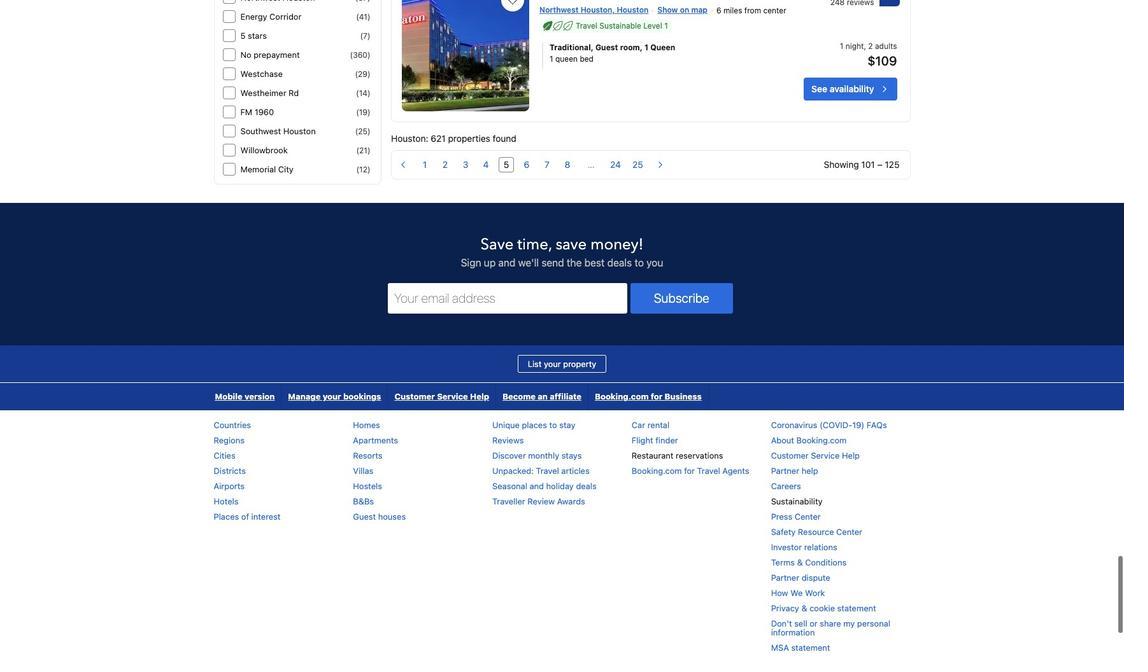Task type: describe. For each thing, give the bounding box(es) containing it.
resource
[[798, 528, 834, 538]]

northwest houston, houston
[[540, 5, 649, 15]]

7 button
[[540, 157, 555, 173]]

customer service help link for become an affiliate
[[388, 384, 496, 411]]

help inside the coronavirus (covid-19) faqs about booking.com customer service help partner help careers sustainability press center safety resource center investor relations terms & conditions partner dispute how we work privacy & cookie statement don't sell or share my personal information msa statement
[[842, 451, 860, 461]]

districts link
[[214, 466, 246, 477]]

1 night , 2 adults $109
[[840, 41, 897, 68]]

621
[[431, 133, 446, 144]]

to inside save time, save money! sign up and we'll send the best deals to you
[[635, 257, 644, 269]]

room,
[[620, 43, 643, 52]]

monthly
[[528, 451, 559, 461]]

finder
[[656, 436, 678, 446]]

sustainability link
[[771, 497, 823, 507]]

(29)
[[355, 70, 370, 79]]

manage your bookings
[[288, 392, 381, 402]]

your for bookings
[[323, 392, 341, 402]]

unique places to stay link
[[492, 421, 576, 431]]

sign
[[461, 257, 481, 269]]

4 button
[[478, 157, 494, 173]]

1 right level
[[665, 21, 668, 31]]

review
[[528, 497, 555, 507]]

homes link
[[353, 421, 380, 431]]

Your email address email field
[[388, 284, 627, 314]]

0 vertical spatial houston
[[617, 5, 649, 15]]

car
[[632, 421, 645, 431]]

partner dispute link
[[771, 573, 831, 584]]

queen
[[555, 54, 578, 64]]

become an affiliate
[[503, 392, 582, 402]]

0 vertical spatial statement
[[837, 604, 876, 614]]

you
[[647, 257, 663, 269]]

southwest
[[240, 126, 281, 136]]

1 right room,
[[645, 43, 649, 52]]

deals inside the unique places to stay reviews discover monthly stays unpacked: travel articles seasonal and holiday deals traveller review awards
[[576, 482, 597, 492]]

coronavirus
[[771, 421, 818, 431]]

show
[[658, 5, 678, 15]]

guest inside traditional, guest room, 1 queen 1 queen bed
[[596, 43, 618, 52]]

subscribe button
[[630, 284, 733, 314]]

of
[[241, 512, 249, 522]]

up
[[484, 257, 496, 269]]

how
[[771, 589, 788, 599]]

6 miles from center
[[717, 6, 787, 15]]

mobile version link
[[209, 384, 281, 411]]

sheraton houston brookhollow image
[[402, 0, 529, 112]]

no
[[240, 50, 251, 60]]

guest houses link
[[353, 512, 406, 522]]

0 horizontal spatial customer
[[395, 392, 435, 402]]

hotels
[[214, 497, 239, 507]]

booking.com for business link
[[589, 384, 708, 411]]

memorial
[[240, 164, 276, 175]]

to inside the unique places to stay reviews discover monthly stays unpacked: travel articles seasonal and holiday deals traveller review awards
[[549, 421, 557, 431]]

booking.com inside car rental flight finder restaurant reservations booking.com for travel agents
[[632, 466, 682, 477]]

coronavirus (covid-19) faqs about booking.com customer service help partner help careers sustainability press center safety resource center investor relations terms & conditions partner dispute how we work privacy & cookie statement don't sell or share my personal information msa statement
[[771, 421, 891, 654]]

(360)
[[350, 50, 370, 60]]

traveller review awards link
[[492, 497, 585, 507]]

5 for 5 stars
[[240, 31, 246, 41]]

deals inside save time, save money! sign up and we'll send the best deals to you
[[607, 257, 632, 269]]

cookie
[[810, 604, 835, 614]]

4
[[483, 159, 489, 170]]

showing 101 – 125
[[824, 159, 900, 170]]

6 for 6 miles from center
[[717, 6, 721, 15]]

page region
[[391, 150, 911, 180]]

1 vertical spatial houston
[[283, 126, 316, 136]]

property
[[563, 359, 596, 370]]

5 button
[[499, 157, 514, 173]]

countries link
[[214, 421, 251, 431]]

flight
[[632, 436, 653, 446]]

fm
[[240, 107, 252, 117]]

discover
[[492, 451, 526, 461]]

list your property
[[528, 359, 596, 370]]

hostels
[[353, 482, 382, 492]]

1 inside 1 night , 2 adults $109
[[840, 41, 844, 51]]

miles
[[724, 6, 742, 15]]

relations
[[804, 543, 837, 553]]

travel inside the unique places to stay reviews discover monthly stays unpacked: travel articles seasonal and holiday deals traveller review awards
[[536, 466, 559, 477]]

careers
[[771, 482, 801, 492]]

(25)
[[355, 127, 370, 136]]

navigation inside save time, save money! footer
[[209, 384, 709, 411]]

5 for 5
[[504, 159, 509, 170]]

sustainability
[[771, 497, 823, 507]]

don't sell or share my personal information link
[[771, 619, 891, 638]]

and inside the unique places to stay reviews discover monthly stays unpacked: travel articles seasonal and holiday deals traveller review awards
[[530, 482, 544, 492]]

scored 7.2 element
[[879, 0, 900, 6]]

seasonal
[[492, 482, 527, 492]]

2 partner from the top
[[771, 573, 800, 584]]

3 button
[[458, 157, 473, 173]]

articles
[[561, 466, 590, 477]]

7
[[545, 159, 550, 170]]

seasonal and holiday deals link
[[492, 482, 597, 492]]

apartments
[[353, 436, 398, 446]]

save time, save money! footer
[[0, 203, 1124, 660]]

msa
[[771, 644, 789, 654]]

houston:
[[391, 133, 428, 144]]

for inside car rental flight finder restaurant reservations booking.com for travel agents
[[684, 466, 695, 477]]

your for property
[[544, 359, 561, 370]]

information
[[771, 628, 815, 638]]

about booking.com link
[[771, 436, 847, 446]]

homes
[[353, 421, 380, 431]]

2 inside 1 night , 2 adults $109
[[869, 41, 873, 51]]

personal
[[857, 619, 891, 630]]

careers link
[[771, 482, 801, 492]]

5 stars
[[240, 31, 267, 41]]

1 partner from the top
[[771, 466, 800, 477]]

for inside navigation
[[651, 392, 663, 402]]

version
[[245, 392, 275, 402]]

we
[[791, 589, 803, 599]]

restaurant reservations link
[[632, 451, 723, 461]]

investor
[[771, 543, 802, 553]]

0 vertical spatial booking.com
[[595, 392, 649, 402]]



Task type: vqa. For each thing, say whether or not it's contained in the screenshot.
Discover monthly stays link
yes



Task type: locate. For each thing, give the bounding box(es) containing it.
safety
[[771, 528, 796, 538]]

manage
[[288, 392, 321, 402]]

5 left stars
[[240, 31, 246, 41]]

24
[[610, 159, 621, 170]]

hostels link
[[353, 482, 382, 492]]

1 vertical spatial customer service help link
[[771, 451, 860, 461]]

flight finder link
[[632, 436, 678, 446]]

5
[[240, 31, 246, 41], [504, 159, 509, 170]]

cities
[[214, 451, 236, 461]]

fm 1960
[[240, 107, 274, 117]]

booking.com down coronavirus (covid-19) faqs link at the bottom right of page
[[797, 436, 847, 446]]

villas link
[[353, 466, 374, 477]]

about
[[771, 436, 794, 446]]

0 horizontal spatial guest
[[353, 512, 376, 522]]

customer up partner help link
[[771, 451, 809, 461]]

125
[[885, 159, 900, 170]]

1 vertical spatial and
[[530, 482, 544, 492]]

1 vertical spatial statement
[[791, 644, 830, 654]]

6 for 6
[[524, 159, 530, 170]]

5 inside button
[[504, 159, 509, 170]]

0 vertical spatial deals
[[607, 257, 632, 269]]

0 horizontal spatial 6
[[524, 159, 530, 170]]

1 left queen
[[550, 54, 553, 64]]

navigation containing mobile version
[[209, 384, 709, 411]]

homes apartments resorts villas hostels b&bs guest houses
[[353, 421, 406, 522]]

faqs
[[867, 421, 887, 431]]

houston down rd
[[283, 126, 316, 136]]

0 horizontal spatial help
[[470, 392, 489, 402]]

1 vertical spatial partner
[[771, 573, 800, 584]]

& up the partner dispute link
[[797, 558, 803, 568]]

to left stay
[[549, 421, 557, 431]]

countries regions cities districts airports hotels places of interest
[[214, 421, 281, 522]]

(41)
[[356, 12, 370, 22]]

list your property link
[[518, 356, 607, 373]]

1 horizontal spatial center
[[837, 528, 863, 538]]

houston,
[[581, 5, 615, 15]]

0 vertical spatial your
[[544, 359, 561, 370]]

stars
[[248, 31, 267, 41]]

0 horizontal spatial deals
[[576, 482, 597, 492]]

for left 'business'
[[651, 392, 663, 402]]

1 vertical spatial service
[[811, 451, 840, 461]]

travel down reservations on the bottom of the page
[[697, 466, 720, 477]]

customer
[[395, 392, 435, 402], [771, 451, 809, 461]]

1 horizontal spatial to
[[635, 257, 644, 269]]

0 horizontal spatial statement
[[791, 644, 830, 654]]

0 vertical spatial customer
[[395, 392, 435, 402]]

save time, save money! sign up and we'll send the best deals to you
[[461, 235, 663, 269]]

bookings
[[343, 392, 381, 402]]

0 vertical spatial &
[[797, 558, 803, 568]]

(covid-
[[820, 421, 853, 431]]

subscribe
[[654, 291, 710, 306]]

on
[[680, 5, 689, 15]]

1 left 2 button
[[423, 159, 427, 170]]

queen
[[651, 43, 675, 52]]

1 horizontal spatial guest
[[596, 43, 618, 52]]

2 horizontal spatial travel
[[697, 466, 720, 477]]

0 vertical spatial customer service help link
[[388, 384, 496, 411]]

help down 19)
[[842, 451, 860, 461]]

0 vertical spatial 2
[[869, 41, 873, 51]]

deals down articles
[[576, 482, 597, 492]]

affiliate
[[550, 392, 582, 402]]

customer inside the coronavirus (covid-19) faqs about booking.com customer service help partner help careers sustainability press center safety resource center investor relations terms & conditions partner dispute how we work privacy & cookie statement don't sell or share my personal information msa statement
[[771, 451, 809, 461]]

how we work link
[[771, 589, 825, 599]]

memorial city
[[240, 164, 294, 175]]

partner down terms
[[771, 573, 800, 584]]

& up sell
[[802, 604, 808, 614]]

0 vertical spatial help
[[470, 392, 489, 402]]

best
[[585, 257, 605, 269]]

navigation
[[209, 384, 709, 411]]

booking.com inside the coronavirus (covid-19) faqs about booking.com customer service help partner help careers sustainability press center safety resource center investor relations terms & conditions partner dispute how we work privacy & cookie statement don't sell or share my personal information msa statement
[[797, 436, 847, 446]]

southwest houston
[[240, 126, 316, 136]]

1 left night
[[840, 41, 844, 51]]

2 inside 2 button
[[443, 159, 448, 170]]

group containing 1
[[392, 154, 672, 177]]

24 button
[[607, 157, 624, 173]]

6 inside 6 button
[[524, 159, 530, 170]]

1 vertical spatial 5
[[504, 159, 509, 170]]

1 vertical spatial deals
[[576, 482, 597, 492]]

1 horizontal spatial help
[[842, 451, 860, 461]]

regions
[[214, 436, 245, 446]]

1 horizontal spatial statement
[[837, 604, 876, 614]]

2 vertical spatial booking.com
[[632, 466, 682, 477]]

or
[[810, 619, 818, 630]]

guest left room,
[[596, 43, 618, 52]]

restaurant
[[632, 451, 674, 461]]

statement down information
[[791, 644, 830, 654]]

stays
[[562, 451, 582, 461]]

center up resource on the bottom right
[[795, 512, 821, 522]]

help left the become on the left
[[470, 392, 489, 402]]

unpacked: travel articles link
[[492, 466, 590, 477]]

safety resource center link
[[771, 528, 863, 538]]

0 vertical spatial partner
[[771, 466, 800, 477]]

reviews
[[492, 436, 524, 446]]

1 inside button
[[423, 159, 427, 170]]

to left you
[[635, 257, 644, 269]]

discover monthly stays link
[[492, 451, 582, 461]]

1 horizontal spatial customer service help link
[[771, 451, 860, 461]]

for down reservations on the bottom of the page
[[684, 466, 695, 477]]

villas
[[353, 466, 374, 477]]

0 vertical spatial 5
[[240, 31, 246, 41]]

group inside page "region"
[[392, 154, 672, 177]]

your right list
[[544, 359, 561, 370]]

privacy & cookie statement link
[[771, 604, 876, 614]]

statement up my
[[837, 604, 876, 614]]

and right "up"
[[498, 257, 516, 269]]

conditions
[[805, 558, 847, 568]]

center
[[795, 512, 821, 522], [837, 528, 863, 538]]

6 right 5 button
[[524, 159, 530, 170]]

the
[[567, 257, 582, 269]]

0 vertical spatial and
[[498, 257, 516, 269]]

0 horizontal spatial for
[[651, 392, 663, 402]]

1 horizontal spatial houston
[[617, 5, 649, 15]]

airports link
[[214, 482, 245, 492]]

travel up seasonal and holiday deals link on the bottom of page
[[536, 466, 559, 477]]

1 vertical spatial 6
[[524, 159, 530, 170]]

business
[[665, 392, 702, 402]]

1 horizontal spatial 2
[[869, 41, 873, 51]]

0 horizontal spatial your
[[323, 392, 341, 402]]

guest
[[596, 43, 618, 52], [353, 512, 376, 522]]

booking.com down restaurant
[[632, 466, 682, 477]]

travel down northwest houston, houston
[[576, 21, 597, 31]]

0 vertical spatial center
[[795, 512, 821, 522]]

booking.com up car
[[595, 392, 649, 402]]

traditional, guest room, 1 queen link
[[550, 42, 765, 54]]

25
[[633, 159, 643, 170]]

1 horizontal spatial customer
[[771, 451, 809, 461]]

westheimer
[[240, 88, 286, 98]]

booking.com for business
[[595, 392, 702, 402]]

0 horizontal spatial to
[[549, 421, 557, 431]]

1 horizontal spatial service
[[811, 451, 840, 461]]

adults
[[875, 41, 897, 51]]

become
[[503, 392, 536, 402]]

0 horizontal spatial center
[[795, 512, 821, 522]]

8 button
[[560, 157, 575, 173]]

money!
[[591, 235, 644, 256]]

availability
[[830, 83, 874, 94]]

3
[[463, 159, 468, 170]]

traditional, guest room, 1 queen 1 queen bed
[[550, 43, 675, 64]]

houston up travel sustainable level 1
[[617, 5, 649, 15]]

rd
[[289, 88, 299, 98]]

your right manage
[[323, 392, 341, 402]]

1 horizontal spatial 6
[[717, 6, 721, 15]]

0 vertical spatial service
[[437, 392, 468, 402]]

0 vertical spatial to
[[635, 257, 644, 269]]

houston
[[617, 5, 649, 15], [283, 126, 316, 136]]

0 horizontal spatial 2
[[443, 159, 448, 170]]

b&bs link
[[353, 497, 374, 507]]

customer right bookings
[[395, 392, 435, 402]]

1 vertical spatial for
[[684, 466, 695, 477]]

b&bs
[[353, 497, 374, 507]]

0 vertical spatial 6
[[717, 6, 721, 15]]

1 vertical spatial help
[[842, 451, 860, 461]]

traditional,
[[550, 43, 594, 52]]

0 horizontal spatial travel
[[536, 466, 559, 477]]

booking.com for travel agents link
[[632, 466, 750, 477]]

0 horizontal spatial service
[[437, 392, 468, 402]]

list
[[528, 359, 542, 370]]

1 vertical spatial 2
[[443, 159, 448, 170]]

1 vertical spatial &
[[802, 604, 808, 614]]

properties
[[448, 133, 490, 144]]

1 horizontal spatial for
[[684, 466, 695, 477]]

1 horizontal spatial travel
[[576, 21, 597, 31]]

msa statement link
[[771, 644, 830, 654]]

1 vertical spatial center
[[837, 528, 863, 538]]

and up traveller review awards link
[[530, 482, 544, 492]]

0 horizontal spatial 5
[[240, 31, 246, 41]]

1 horizontal spatial 5
[[504, 159, 509, 170]]

don't
[[771, 619, 792, 630]]

reviews link
[[492, 436, 524, 446]]

1 vertical spatial guest
[[353, 512, 376, 522]]

6 left miles
[[717, 6, 721, 15]]

1 horizontal spatial and
[[530, 482, 544, 492]]

group
[[392, 154, 672, 177]]

0 horizontal spatial houston
[[283, 126, 316, 136]]

&
[[797, 558, 803, 568], [802, 604, 808, 614]]

0 horizontal spatial and
[[498, 257, 516, 269]]

guest inside homes apartments resorts villas hostels b&bs guest houses
[[353, 512, 376, 522]]

0 vertical spatial guest
[[596, 43, 618, 52]]

6 button
[[519, 157, 535, 173]]

and inside save time, save money! sign up and we'll send the best deals to you
[[498, 257, 516, 269]]

customer service help link for partner help
[[771, 451, 860, 461]]

manage your bookings link
[[282, 384, 388, 411]]

0 horizontal spatial customer service help link
[[388, 384, 496, 411]]

1 vertical spatial customer
[[771, 451, 809, 461]]

center up relations
[[837, 528, 863, 538]]

1 vertical spatial to
[[549, 421, 557, 431]]

interest
[[251, 512, 281, 522]]

press center link
[[771, 512, 821, 522]]

customer service help link
[[388, 384, 496, 411], [771, 451, 860, 461]]

2 right ,
[[869, 41, 873, 51]]

service inside the coronavirus (covid-19) faqs about booking.com customer service help partner help careers sustainability press center safety resource center investor relations terms & conditions partner dispute how we work privacy & cookie statement don't sell or share my personal information msa statement
[[811, 451, 840, 461]]

energy corridor
[[240, 12, 302, 22]]

help
[[802, 466, 818, 477]]

1960
[[255, 107, 274, 117]]

deals down money!
[[607, 257, 632, 269]]

share
[[820, 619, 841, 630]]

1 horizontal spatial your
[[544, 359, 561, 370]]

guest down b&bs
[[353, 512, 376, 522]]

0 vertical spatial for
[[651, 392, 663, 402]]

1 horizontal spatial deals
[[607, 257, 632, 269]]

partner up careers link
[[771, 466, 800, 477]]

5 right 4 button
[[504, 159, 509, 170]]

travel sustainable level 1
[[576, 21, 668, 31]]

travel inside car rental flight finder restaurant reservations booking.com for travel agents
[[697, 466, 720, 477]]

1 vertical spatial your
[[323, 392, 341, 402]]

work
[[805, 589, 825, 599]]

partner help link
[[771, 466, 818, 477]]

1 vertical spatial booking.com
[[797, 436, 847, 446]]

for
[[651, 392, 663, 402], [684, 466, 695, 477]]

2 left 3
[[443, 159, 448, 170]]



